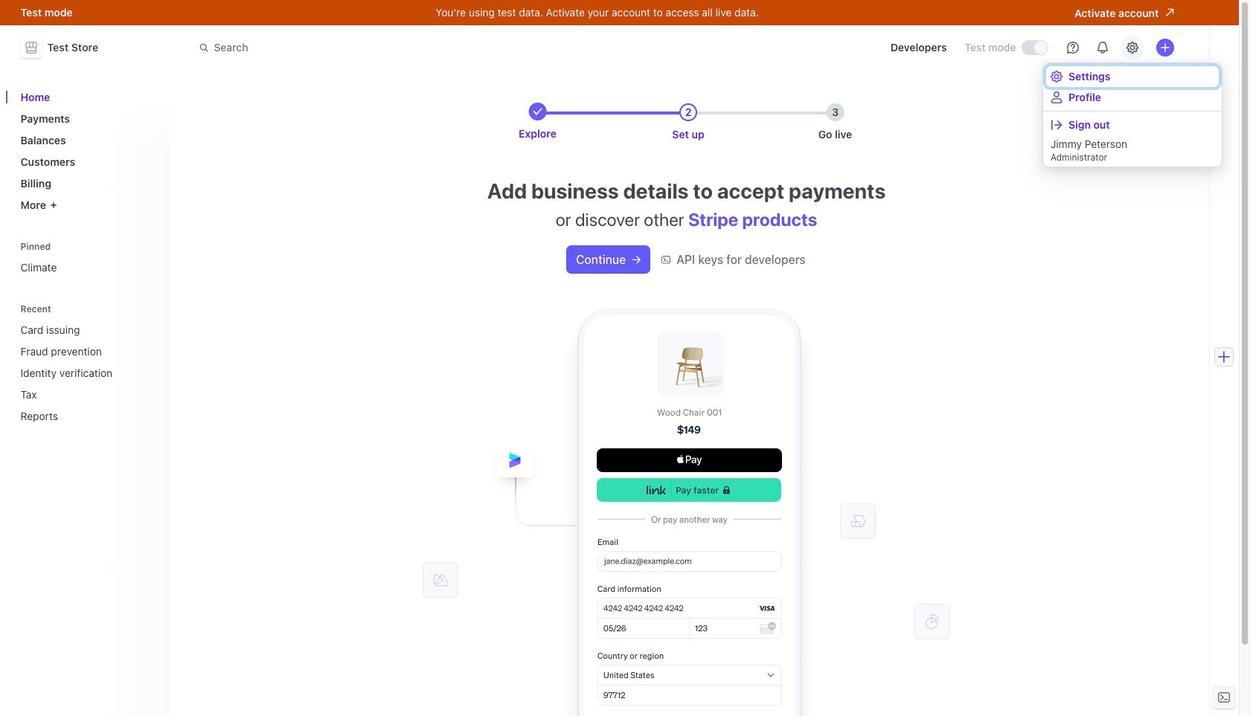 Task type: vqa. For each thing, say whether or not it's contained in the screenshot.
'invoice' for Review
no



Task type: locate. For each thing, give the bounding box(es) containing it.
menu item
[[1046, 115, 1219, 135]]

None search field
[[190, 34, 610, 61]]

notifications image
[[1097, 42, 1109, 54]]

svg image
[[632, 256, 641, 264]]

recent element
[[15, 299, 160, 429], [15, 318, 160, 429]]

settings image
[[1126, 42, 1138, 54]]

Test mode checkbox
[[1022, 41, 1048, 54]]

menu
[[1043, 63, 1222, 167]]



Task type: describe. For each thing, give the bounding box(es) containing it.
2 recent element from the top
[[15, 318, 160, 429]]

1 recent element from the top
[[15, 299, 160, 429]]

edit pins image
[[146, 242, 154, 251]]

help image
[[1067, 42, 1079, 54]]

pinned element
[[15, 236, 160, 280]]

Search text field
[[190, 34, 610, 61]]

clear history image
[[146, 305, 154, 314]]

core navigation links element
[[15, 85, 160, 217]]



